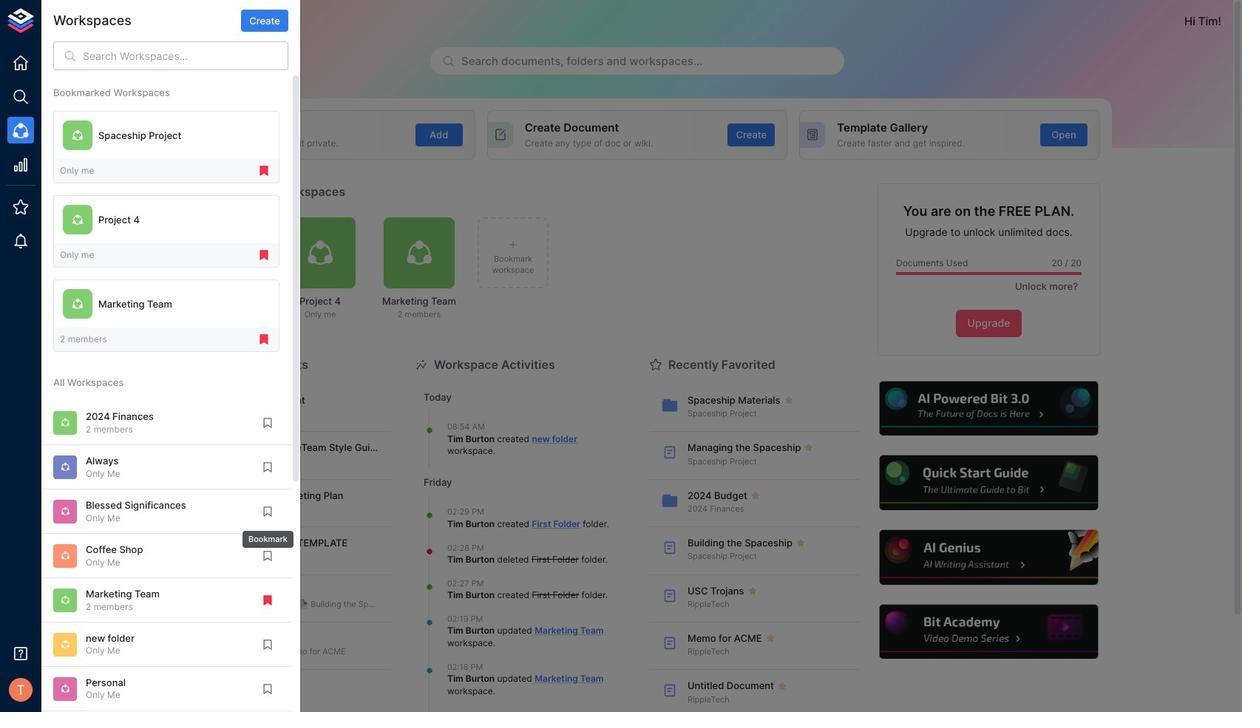 Task type: vqa. For each thing, say whether or not it's contained in the screenshot.
or to the left
no



Task type: describe. For each thing, give the bounding box(es) containing it.
1 bookmark image from the top
[[261, 505, 274, 518]]

0 vertical spatial remove bookmark image
[[257, 164, 271, 178]]

2 bookmark image from the top
[[261, 549, 274, 563]]

3 help image from the top
[[878, 528, 1101, 587]]

1 bookmark image from the top
[[261, 416, 274, 430]]

Search Workspaces... text field
[[83, 41, 288, 70]]

2 help image from the top
[[878, 454, 1101, 512]]

1 help image from the top
[[878, 379, 1101, 438]]



Task type: locate. For each thing, give the bounding box(es) containing it.
2 vertical spatial bookmark image
[[261, 638, 274, 651]]

1 vertical spatial bookmark image
[[261, 461, 274, 474]]

0 vertical spatial bookmark image
[[261, 416, 274, 430]]

remove bookmark image
[[257, 164, 271, 178], [257, 249, 271, 262], [261, 594, 274, 607]]

3 bookmark image from the top
[[261, 682, 274, 696]]

4 help image from the top
[[878, 603, 1101, 661]]

2 vertical spatial bookmark image
[[261, 682, 274, 696]]

2 bookmark image from the top
[[261, 461, 274, 474]]

bookmark image
[[261, 416, 274, 430], [261, 461, 274, 474], [261, 638, 274, 651]]

bookmark image
[[261, 505, 274, 518], [261, 549, 274, 563], [261, 682, 274, 696]]

2 vertical spatial remove bookmark image
[[261, 594, 274, 607]]

1 vertical spatial bookmark image
[[261, 549, 274, 563]]

help image
[[878, 379, 1101, 438], [878, 454, 1101, 512], [878, 528, 1101, 587], [878, 603, 1101, 661]]

remove bookmark image
[[257, 333, 271, 346]]

3 bookmark image from the top
[[261, 638, 274, 651]]

tooltip
[[241, 521, 295, 550]]

1 vertical spatial remove bookmark image
[[257, 249, 271, 262]]

0 vertical spatial bookmark image
[[261, 505, 274, 518]]



